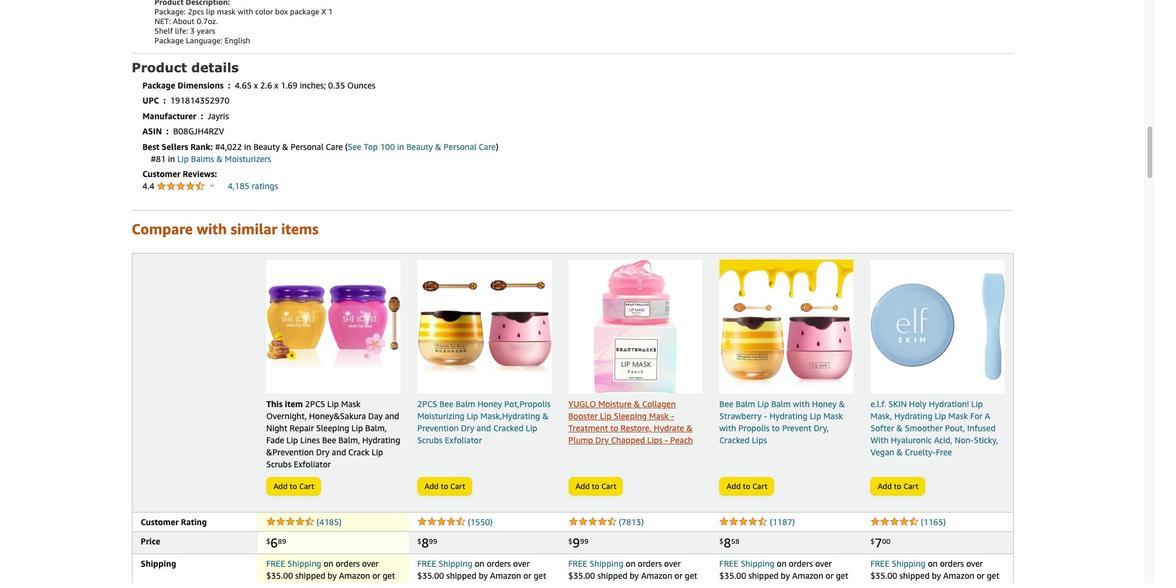Task type: locate. For each thing, give the bounding box(es) containing it.
5 on orders over $35.00  shipped by amazon or get from the left
[[871, 559, 1000, 581]]

$ inside $ 9 99
[[568, 537, 573, 546]]

free shipping link down 00
[[871, 559, 926, 569]]

1 vertical spatial package
[[142, 80, 175, 90]]

bee right lines
[[322, 435, 336, 445]]

2 lips from the left
[[752, 435, 767, 445]]

:
[[228, 80, 230, 90], [163, 95, 166, 105], [201, 111, 203, 121], [166, 126, 169, 136]]

0 vertical spatial exfoliator
[[445, 435, 482, 445]]

1 horizontal spatial x
[[274, 80, 278, 90]]

1 horizontal spatial in
[[244, 141, 251, 151]]

scrubs
[[417, 435, 443, 445], [266, 459, 292, 469]]

by down (1165) link
[[932, 571, 941, 581]]

4 $ from the left
[[719, 537, 724, 546]]

$
[[266, 537, 270, 546], [417, 537, 422, 546], [568, 537, 573, 546], [719, 537, 724, 546], [871, 537, 875, 546]]

5 orders from the left
[[940, 559, 964, 569]]

1 cart from the left
[[299, 481, 314, 491]]

1 on from the left
[[324, 559, 333, 569]]

beauty right 100
[[406, 141, 433, 151]]

1 8 from the left
[[422, 536, 429, 551]]

2 cart from the left
[[450, 481, 465, 491]]

add down 'vegan'
[[878, 481, 892, 491]]

2 shipping from the left
[[287, 559, 321, 569]]

lip down moisture
[[600, 411, 612, 421]]

1 horizontal spatial sleeping
[[614, 411, 647, 421]]

dry inside 2pcs bee balm honey pot,propolis moisturizing lip mask,hydrating & prevention dry and cracked lip scrubs exfoliator
[[461, 423, 474, 433]]

dry down lines
[[316, 447, 330, 457]]

0 horizontal spatial beauty
[[253, 141, 280, 151]]

on orders over $35.00  shipped by amazon or get
[[266, 559, 395, 581], [417, 559, 546, 581], [568, 559, 697, 581], [719, 559, 848, 581], [871, 559, 1000, 581]]

product details package dimensions                                     ‏                                         :                                     ‎ 4.65 x 2.6 x 1.69 inches; 0.35 ounces upc                                     ‏                                         :                                     ‎ 191814352970 manufacturer                                     ‏                                         :                                     ‎ jayris asin                                     ‏                                         :                                     ‎ b08gjh4rzv best sellers rank: #4,022 in beauty & personal care ( see top 100 in beauty & personal care ) #81 in lip balms & moisturizers
[[132, 59, 498, 164]]

$ for $ 6 89
[[266, 537, 270, 546]]

(7813)
[[619, 517, 644, 527]]

add to cart submit down 'vegan'
[[871, 478, 925, 495]]

honey
[[477, 399, 502, 409], [812, 399, 837, 409]]

free down $ 6 89
[[266, 559, 285, 569]]

lips down hydrate
[[647, 435, 663, 445]]

0 horizontal spatial exfoliator
[[294, 459, 331, 469]]

on orders over $35.00  shipped by amazon or get for 2nd "free shipping" link from right
[[719, 559, 848, 581]]

0 vertical spatial sleeping
[[614, 411, 647, 421]]

$ inside $ 6 89
[[266, 537, 270, 546]]

customer up price
[[141, 517, 179, 527]]

$ 7 00
[[871, 536, 891, 551]]

2 horizontal spatial -
[[764, 411, 767, 421]]

3 $35.00 from the left
[[568, 571, 595, 581]]

add to cart down &prevention
[[273, 481, 314, 491]]

#81
[[151, 153, 166, 164]]

0 vertical spatial balm,
[[365, 423, 387, 433]]

top
[[364, 141, 378, 151]]

2 add from the left
[[424, 481, 439, 491]]

e.l.f.
[[871, 399, 886, 409]]

0 horizontal spatial 2pcs
[[305, 399, 325, 409]]

3 $ from the left
[[568, 537, 573, 546]]

balm,
[[365, 423, 387, 433], [338, 435, 360, 445]]

3 on from the left
[[626, 559, 636, 569]]

4 on orders over $35.00  shipped by amazon or get from the left
[[719, 559, 848, 581]]

4 orders from the left
[[789, 559, 813, 569]]

2 free from the left
[[417, 559, 436, 569]]

with
[[871, 435, 889, 445]]

mask up dry,
[[823, 411, 843, 421]]

1 horizontal spatial 8
[[724, 536, 731, 551]]

3 free shipping link from the left
[[568, 559, 624, 569]]

1 horizontal spatial bee
[[439, 399, 454, 409]]

on orders over $35.00  shipped by amazon or get down (1550) on the bottom
[[417, 559, 546, 581]]

1 $ from the left
[[266, 537, 270, 546]]

exfoliator down 'prevention'
[[445, 435, 482, 445]]

0 vertical spatial cracked
[[493, 423, 524, 433]]

2 horizontal spatial bee
[[719, 399, 734, 409]]

2 vertical spatial dry
[[316, 447, 330, 457]]

1 horizontal spatial 99
[[580, 537, 588, 546]]

lip down sellers at left
[[177, 153, 189, 164]]

3 add to cart submit from the left
[[569, 478, 622, 495]]

0 horizontal spatial balm
[[456, 399, 475, 409]]

lip up honey&sakura
[[327, 399, 339, 409]]

0 horizontal spatial scrubs
[[266, 459, 292, 469]]

0.35
[[328, 80, 345, 90]]

1 add from the left
[[273, 481, 288, 491]]

$ 8 58
[[719, 536, 740, 551]]

box
[[275, 6, 288, 16]]

or
[[372, 571, 380, 581], [523, 571, 531, 581], [675, 571, 683, 581], [826, 571, 834, 581], [977, 571, 985, 581]]

cart
[[299, 481, 314, 491], [450, 481, 465, 491], [601, 481, 616, 491], [752, 481, 768, 491], [904, 481, 919, 491]]

free shipping down 58
[[719, 559, 775, 569]]

shipped down the (7813) link on the right bottom
[[597, 571, 628, 581]]

6
[[270, 536, 278, 551]]

free shipping down $ 8 99
[[417, 559, 472, 569]]

honey inside 2pcs bee balm honey pot,propolis moisturizing lip mask,hydrating & prevention dry and cracked lip scrubs exfoliator
[[477, 399, 502, 409]]

in
[[244, 141, 251, 151], [397, 141, 404, 151], [168, 153, 175, 164]]

shipping down the (4185)
[[287, 559, 321, 569]]

99
[[429, 537, 437, 546], [580, 537, 588, 546]]

4 or from the left
[[826, 571, 834, 581]]

3
[[190, 26, 195, 35]]

honey up mask,hydrating
[[477, 399, 502, 409]]

add to cart submit down plump
[[569, 478, 622, 495]]

1 99 from the left
[[429, 537, 437, 546]]

or for 5th "free shipping" link from the right
[[372, 571, 380, 581]]

items
[[281, 220, 319, 237]]

2 horizontal spatial hydrating
[[894, 411, 932, 421]]

1 horizontal spatial dry
[[461, 423, 474, 433]]

bee inside "2pcs lip mask overnight, honey&sakura day and night repair sleeping lip balm, fade lip lines bee balm, hydrating &prevention dry and crack lip scrubs exfoliator"
[[322, 435, 336, 445]]

free shipping link
[[266, 559, 321, 569], [417, 559, 472, 569], [568, 559, 624, 569], [719, 559, 775, 569], [871, 559, 926, 569]]

0 horizontal spatial and
[[332, 447, 346, 457]]

(1165)
[[921, 517, 946, 527]]

1 horizontal spatial beauty
[[406, 141, 433, 151]]

0 horizontal spatial cracked
[[493, 423, 524, 433]]

strawberry
[[719, 411, 762, 421]]

‏ up the b08gjh4rzv
[[199, 111, 199, 121]]

1 horizontal spatial honey
[[812, 399, 837, 409]]

balm inside 2pcs bee balm honey pot,propolis moisturizing lip mask,hydrating & prevention dry and cracked lip scrubs exfoliator
[[456, 399, 475, 409]]

scrubs inside "2pcs lip mask overnight, honey&sakura day and night repair sleeping lip balm, fade lip lines bee balm, hydrating &prevention dry and crack lip scrubs exfoliator"
[[266, 459, 292, 469]]

5 $ from the left
[[871, 537, 875, 546]]

2pcs inside "2pcs lip mask overnight, honey&sakura day and night repair sleeping lip balm, fade lip lines bee balm, hydrating &prevention dry and crack lip scrubs exfoliator"
[[305, 399, 325, 409]]

3 shipping from the left
[[439, 559, 472, 569]]

‎
[[233, 80, 233, 90], [168, 95, 168, 105], [205, 111, 205, 121], [171, 126, 171, 136]]

sleeping down honey&sakura
[[316, 423, 349, 433]]

dry inside yuglo moisture & collagen booster lip sleeping mask - treatment to restore, hydrate & plump dry chapped lips - peach
[[595, 435, 609, 445]]

lip right crack
[[372, 447, 383, 457]]

0 horizontal spatial hydrating
[[362, 435, 400, 445]]

life:
[[175, 26, 188, 35]]

4,185
[[228, 181, 249, 191]]

free down $ 8 58
[[719, 559, 738, 569]]

hydrating down holy
[[894, 411, 932, 421]]

and
[[385, 411, 399, 421], [477, 423, 491, 433], [332, 447, 346, 457]]

honey&sakura
[[309, 411, 366, 421]]

& inside 'bee balm lip balm with honey & strawberry - hydrating lip mask with propolis to prevent dry, cracked lips'
[[839, 399, 845, 409]]

$35.00 down $ 7 00
[[871, 571, 897, 581]]

orders down (1187)
[[789, 559, 813, 569]]

lip
[[206, 6, 215, 16]]

0 vertical spatial dry
[[461, 423, 474, 433]]

smoother
[[905, 423, 943, 433]]

or for 3rd "free shipping" link from left
[[675, 571, 683, 581]]

x right 2.6
[[274, 80, 278, 90]]

0 vertical spatial customer
[[142, 169, 181, 179]]

about
[[173, 16, 195, 26]]

2 honey from the left
[[812, 399, 837, 409]]

1 honey from the left
[[477, 399, 502, 409]]

hydrating up prevent
[[769, 411, 808, 421]]

dry inside "2pcs lip mask overnight, honey&sakura day and night repair sleeping lip balm, fade lip lines bee balm, hydrating &prevention dry and crack lip scrubs exfoliator"
[[316, 447, 330, 457]]

- up hydrate
[[671, 411, 674, 421]]

hyaluronic
[[891, 435, 932, 445]]

2 vertical spatial and
[[332, 447, 346, 457]]

see top 100 in beauty & personal care link
[[348, 141, 496, 151]]

1 vertical spatial cracked
[[719, 435, 750, 445]]

3 or from the left
[[675, 571, 683, 581]]

(1550)
[[468, 517, 493, 527]]

0 horizontal spatial care
[[326, 141, 343, 151]]

1 or from the left
[[372, 571, 380, 581]]

by down (1187)
[[781, 571, 790, 581]]

5 shipped from the left
[[900, 571, 930, 581]]

2 horizontal spatial balm
[[771, 399, 791, 409]]

2 99 from the left
[[580, 537, 588, 546]]

with inside package: 2pcs lip mask with color box package x 1 net: about 0.7oz. shelf life: 3 years package language: english
[[238, 6, 253, 16]]

1 vertical spatial customer
[[141, 517, 179, 527]]

(4185)
[[317, 517, 342, 527]]

balm up the strawberry
[[736, 399, 755, 409]]

cracked down mask,hydrating
[[493, 423, 524, 433]]

2pcs
[[188, 6, 204, 16]]

orders for fourth "free shipping" link from the right
[[487, 559, 511, 569]]

holy
[[909, 399, 927, 409]]

balm, down day
[[365, 423, 387, 433]]

1 vertical spatial sleeping
[[316, 423, 349, 433]]

1 vertical spatial scrubs
[[266, 459, 292, 469]]

shipping down price
[[141, 559, 176, 569]]

1 horizontal spatial cracked
[[719, 435, 750, 445]]

4 shipped from the left
[[748, 571, 779, 581]]

2pcs inside 2pcs bee balm honey pot,propolis moisturizing lip mask,hydrating & prevention dry and cracked lip scrubs exfoliator
[[417, 399, 437, 409]]

1 vertical spatial and
[[477, 423, 491, 433]]

scrubs down 'prevention'
[[417, 435, 443, 445]]

on orders over $35.00  shipped by amazon or get down (1165) link
[[871, 559, 1000, 581]]

personal left (
[[291, 141, 324, 151]]

add to cart up 58
[[727, 481, 768, 491]]

to down propolis
[[743, 481, 750, 491]]

2 orders from the left
[[487, 559, 511, 569]]

this item
[[266, 399, 305, 409]]

1 vertical spatial dry
[[595, 435, 609, 445]]

2 2pcs from the left
[[417, 399, 437, 409]]

add to cart submit up (1187)
[[720, 478, 774, 495]]

on down the (4185)
[[324, 559, 333, 569]]

orders down the (4185)
[[336, 559, 360, 569]]

4 add to cart from the left
[[727, 481, 768, 491]]

balm
[[456, 399, 475, 409], [736, 399, 755, 409], [771, 399, 791, 409]]

with down the strawberry
[[719, 423, 736, 433]]

1 horizontal spatial lips
[[752, 435, 767, 445]]

1 by from the left
[[328, 571, 337, 581]]

shipped down the (4185)
[[295, 571, 325, 581]]

dry down moisturizing
[[461, 423, 474, 433]]

5 add to cart from the left
[[878, 481, 919, 491]]

lip down honey&sakura
[[351, 423, 363, 433]]

customer for customer rating
[[141, 517, 179, 527]]

to
[[610, 423, 618, 433], [772, 423, 780, 433], [290, 481, 297, 491], [441, 481, 448, 491], [592, 481, 599, 491], [743, 481, 750, 491], [894, 481, 902, 491]]

lip right moisturizing
[[467, 411, 478, 421]]

1 horizontal spatial balm
[[736, 399, 755, 409]]

bee inside 'bee balm lip balm with honey & strawberry - hydrating lip mask with propolis to prevent dry, cracked lips'
[[719, 399, 734, 409]]

2 shipped from the left
[[446, 571, 476, 581]]

0 horizontal spatial balm,
[[338, 435, 360, 445]]

$35.00
[[266, 571, 293, 581], [417, 571, 444, 581], [568, 571, 595, 581], [719, 571, 746, 581], [871, 571, 897, 581]]

$35.00 down $ 8 58
[[719, 571, 746, 581]]

x left 2.6
[[254, 80, 258, 90]]

column header
[[258, 253, 409, 474]]

on orders over $35.00  shipped by amazon or get down the (7813) link on the right bottom
[[568, 559, 697, 581]]

scrubs down &prevention
[[266, 459, 292, 469]]

2 $ from the left
[[417, 537, 422, 546]]

asin
[[142, 126, 162, 136]]

amazon down (1165) link
[[943, 571, 974, 581]]

with up prevent
[[793, 399, 810, 409]]

bee balm lip balm with honey & strawberry - hydrating lip mask with propolis to prevent dry, cracked lips
[[719, 399, 845, 445]]

5 or from the left
[[977, 571, 985, 581]]

free
[[936, 447, 952, 457]]

$ for $ 7 00
[[871, 537, 875, 546]]

shipped down (1187)
[[748, 571, 779, 581]]

2 on from the left
[[475, 559, 485, 569]]

$35.00 down $ 6 89
[[266, 571, 293, 581]]

free shipping down $ 9 99
[[568, 559, 624, 569]]

get
[[383, 571, 395, 581], [534, 571, 546, 581], [685, 571, 697, 581], [836, 571, 848, 581], [987, 571, 1000, 581]]

orders for fifth "free shipping" link from the left
[[940, 559, 964, 569]]

$ 8 99
[[417, 536, 437, 551]]

free shipping down 00
[[871, 559, 926, 569]]

customer down #81
[[142, 169, 181, 179]]

3 orders from the left
[[638, 559, 662, 569]]

add to cart
[[273, 481, 314, 491], [424, 481, 465, 491], [576, 481, 616, 491], [727, 481, 768, 491], [878, 481, 919, 491]]

amazon down the (7813) link on the right bottom
[[641, 571, 672, 581]]

free down $ 7 00
[[871, 559, 890, 569]]

‏
[[226, 80, 226, 90], [161, 95, 161, 105], [199, 111, 199, 121], [164, 126, 164, 136]]

x
[[254, 80, 258, 90], [274, 80, 278, 90]]

2 balm from the left
[[736, 399, 755, 409]]

1 horizontal spatial personal
[[444, 141, 477, 151]]

- up propolis
[[764, 411, 767, 421]]

with left the color
[[238, 6, 253, 16]]

lips
[[647, 435, 663, 445], [752, 435, 767, 445]]

5 $35.00 from the left
[[871, 571, 897, 581]]

on orders over $35.00  shipped by amazon or get for fifth "free shipping" link from the left
[[871, 559, 1000, 581]]

5 amazon from the left
[[943, 571, 974, 581]]

on orders over $35.00  shipped by amazon or get down (4185) link
[[266, 559, 395, 581]]

2 on orders over $35.00  shipped by amazon or get from the left
[[417, 559, 546, 581]]

(1187) link
[[770, 517, 795, 527]]

shipped for 5th "free shipping" link from the right
[[295, 571, 325, 581]]

0 horizontal spatial personal
[[291, 141, 324, 151]]

1 vertical spatial exfoliator
[[294, 459, 331, 469]]

package down net:
[[155, 35, 184, 45]]

free shipping down 89
[[266, 559, 321, 569]]

hydrating down day
[[362, 435, 400, 445]]

0 horizontal spatial sleeping
[[316, 423, 349, 433]]

2 8 from the left
[[724, 536, 731, 551]]

$ inside $ 7 00
[[871, 537, 875, 546]]

or for 2nd "free shipping" link from right
[[826, 571, 834, 581]]

1 horizontal spatial exfoliator
[[445, 435, 482, 445]]

dry
[[461, 423, 474, 433], [595, 435, 609, 445], [316, 447, 330, 457]]

- inside 'bee balm lip balm with honey & strawberry - hydrating lip mask with propolis to prevent dry, cracked lips'
[[764, 411, 767, 421]]

1 horizontal spatial scrubs
[[417, 435, 443, 445]]

or for fifth "free shipping" link from the left
[[977, 571, 985, 581]]

shipped down (1165) link
[[900, 571, 930, 581]]

$ inside $ 8 99
[[417, 537, 422, 546]]

1 2pcs from the left
[[305, 399, 325, 409]]

b08gjh4rzv
[[173, 126, 224, 136]]

orders for 2nd "free shipping" link from right
[[789, 559, 813, 569]]

by down the (4185)
[[328, 571, 337, 581]]

hydrating inside 'bee balm lip balm with honey & strawberry - hydrating lip mask with propolis to prevent dry, cracked lips'
[[769, 411, 808, 421]]

9
[[573, 536, 580, 551]]

ounces
[[347, 80, 376, 90]]

prevention
[[417, 423, 459, 433]]

scrubs inside 2pcs bee balm honey pot,propolis moisturizing lip mask,hydrating & prevention dry and cracked lip scrubs exfoliator
[[417, 435, 443, 445]]

1 horizontal spatial -
[[671, 411, 674, 421]]

2 horizontal spatial dry
[[595, 435, 609, 445]]

5 get from the left
[[987, 571, 1000, 581]]

and left crack
[[332, 447, 346, 457]]

add down plump
[[576, 481, 590, 491]]

5 by from the left
[[932, 571, 941, 581]]

and right day
[[385, 411, 399, 421]]

0 vertical spatial and
[[385, 411, 399, 421]]

3 by from the left
[[630, 571, 639, 581]]

1 balm from the left
[[456, 399, 475, 409]]

1 horizontal spatial balm,
[[365, 423, 387, 433]]

upc
[[142, 95, 159, 105]]

00
[[882, 537, 891, 546]]

0 horizontal spatial -
[[665, 435, 668, 445]]

3 shipped from the left
[[597, 571, 628, 581]]

package: 2pcs lip mask with color box package x 1 net: about 0.7oz. shelf life: 3 years package language: english
[[155, 6, 333, 45]]

5 cart from the left
[[904, 481, 919, 491]]

‏ right asin
[[164, 126, 164, 136]]

1 orders from the left
[[336, 559, 360, 569]]

cracked inside 2pcs bee balm honey pot,propolis moisturizing lip mask,hydrating & prevention dry and cracked lip scrubs exfoliator
[[493, 423, 524, 433]]

dimensions
[[177, 80, 224, 90]]

orders down (1165) link
[[940, 559, 964, 569]]

1 horizontal spatial hydrating
[[769, 411, 808, 421]]

and down mask,hydrating
[[477, 423, 491, 433]]

lip up dry,
[[810, 411, 821, 421]]

on orders over $35.00  shipped by amazon or get for 3rd "free shipping" link from left
[[568, 559, 697, 581]]

skin
[[888, 399, 907, 409]]

shipping down (1550) on the bottom
[[439, 559, 472, 569]]

0 horizontal spatial 8
[[422, 536, 429, 551]]

0 horizontal spatial bee
[[322, 435, 336, 445]]

0 horizontal spatial x
[[254, 80, 258, 90]]

$35.00 down $ 8 99
[[417, 571, 444, 581]]

1 over from the left
[[362, 559, 379, 569]]

hydration!
[[929, 399, 969, 409]]

add up $ 8 99
[[424, 481, 439, 491]]

and inside 2pcs bee balm honey pot,propolis moisturizing lip mask,hydrating & prevention dry and cracked lip scrubs exfoliator
[[477, 423, 491, 433]]

0 vertical spatial scrubs
[[417, 435, 443, 445]]

cruelty-
[[905, 447, 936, 457]]

package up upc
[[142, 80, 175, 90]]

free shipping link down 89
[[266, 559, 321, 569]]

2 or from the left
[[523, 571, 531, 581]]

0 horizontal spatial 99
[[429, 537, 437, 546]]

100
[[380, 141, 395, 151]]

1 shipped from the left
[[295, 571, 325, 581]]

1 horizontal spatial care
[[479, 141, 496, 151]]

0 horizontal spatial in
[[168, 153, 175, 164]]

5 add to cart submit from the left
[[871, 478, 925, 495]]

$ inside $ 8 58
[[719, 537, 724, 546]]

over
[[362, 559, 379, 569], [513, 559, 530, 569], [664, 559, 681, 569], [815, 559, 832, 569], [966, 559, 983, 569]]

in down sellers at left
[[168, 153, 175, 164]]

Add to Cart submit
[[267, 478, 320, 495], [418, 478, 471, 495], [569, 478, 622, 495], [720, 478, 774, 495], [871, 478, 925, 495]]

lips down propolis
[[752, 435, 767, 445]]

2 add to cart from the left
[[424, 481, 465, 491]]

e.l.f. skin holy hydration! lip mask, hydrating lip mask for a softer & smoother pout, infused with hyaluronic acid, non-sticky, vegan & cruelty-free image
[[871, 259, 1004, 393]]

package inside product details package dimensions                                     ‏                                         :                                     ‎ 4.65 x 2.6 x 1.69 inches; 0.35 ounces upc                                     ‏                                         :                                     ‎ 191814352970 manufacturer                                     ‏                                         :                                     ‎ jayris asin                                     ‏                                         :                                     ‎ b08gjh4rzv best sellers rank: #4,022 in beauty & personal care ( see top 100 in beauty & personal care ) #81 in lip balms & moisturizers
[[142, 80, 175, 90]]

on down (1165) link
[[928, 559, 938, 569]]

3 balm from the left
[[771, 399, 791, 409]]

‏ right upc
[[161, 95, 161, 105]]

0 vertical spatial package
[[155, 35, 184, 45]]

- for strawberry
[[764, 411, 767, 421]]

honey up dry,
[[812, 399, 837, 409]]

mask inside yuglo moisture & collagen booster lip sleeping mask - treatment to restore, hydrate & plump dry chapped lips - peach
[[649, 411, 669, 421]]

0 horizontal spatial dry
[[316, 447, 330, 457]]

99 inside $ 8 99
[[429, 537, 437, 546]]

99 inside $ 9 99
[[580, 537, 588, 546]]

58
[[731, 537, 740, 546]]

0 horizontal spatial honey
[[477, 399, 502, 409]]

lines
[[300, 435, 320, 445]]

1 horizontal spatial 2pcs
[[417, 399, 437, 409]]

to inside yuglo moisture & collagen booster lip sleeping mask - treatment to restore, hydrate & plump dry chapped lips - peach
[[610, 423, 618, 433]]

2pcs
[[305, 399, 325, 409], [417, 399, 437, 409]]

2 horizontal spatial and
[[477, 423, 491, 433]]

on
[[324, 559, 333, 569], [475, 559, 485, 569], [626, 559, 636, 569], [777, 559, 787, 569], [928, 559, 938, 569]]

orders for 3rd "free shipping" link from left
[[638, 559, 662, 569]]

3 amazon from the left
[[641, 571, 672, 581]]

for
[[970, 411, 983, 421]]

‎ left 4.65
[[233, 80, 233, 90]]

5 on from the left
[[928, 559, 938, 569]]

yuglo moisture & collagen booster lip sleeping mask - treatment to restore, hydrate & plump dry chapped lips - peach image
[[568, 259, 703, 394]]

2pcs right "item"
[[305, 399, 325, 409]]

0 horizontal spatial lips
[[647, 435, 663, 445]]

1 lips from the left
[[647, 435, 663, 445]]

by
[[328, 571, 337, 581], [479, 571, 488, 581], [630, 571, 639, 581], [781, 571, 790, 581], [932, 571, 941, 581]]

mask
[[341, 399, 361, 409], [948, 411, 968, 421], [649, 411, 669, 421], [823, 411, 843, 421]]

&prevention
[[266, 447, 314, 457]]

to down 'prevention'
[[441, 481, 448, 491]]

lip down mask,hydrating
[[526, 423, 537, 433]]

free shipping link down $ 8 99
[[417, 559, 472, 569]]

amazon down (1550) on the bottom
[[490, 571, 521, 581]]

hydrating
[[894, 411, 932, 421], [769, 411, 808, 421], [362, 435, 400, 445]]



Task type: vqa. For each thing, say whether or not it's contained in the screenshot.
5th the Add to Cart submit from left Add
yes



Task type: describe. For each thing, give the bounding box(es) containing it.
2pcs for bee
[[417, 399, 437, 409]]

night
[[266, 423, 287, 433]]

package inside package: 2pcs lip mask with color box package x 1 net: about 0.7oz. shelf life: 3 years package language: english
[[155, 35, 184, 45]]

yuglo
[[568, 399, 596, 409]]

3 cart from the left
[[601, 481, 616, 491]]

1 x from the left
[[254, 80, 258, 90]]

sellers
[[162, 141, 188, 151]]

exfoliator inside "2pcs lip mask overnight, honey&sakura day and night repair sleeping lip balm, fade lip lines bee balm, hydrating &prevention dry and crack lip scrubs exfoliator"
[[294, 459, 331, 469]]

2pcs lip mask overnight, honey&sakura day and night repair sleeping lip balm, fade lip lines bee balm, hydrating &prevention dry and crack lip scrubs exfoliator
[[266, 399, 400, 469]]

5 shipping from the left
[[741, 559, 775, 569]]

propolis
[[738, 423, 770, 433]]

$ for $ 8 58
[[719, 537, 724, 546]]

this
[[266, 399, 283, 409]]

mask,hydrating
[[480, 411, 540, 421]]

8 for $ 8 58
[[724, 536, 731, 551]]

2 over from the left
[[513, 559, 530, 569]]

customer reviews:
[[142, 169, 217, 179]]

mask inside "2pcs lip mask overnight, honey&sakura day and night repair sleeping lip balm, fade lip lines bee balm, hydrating &prevention dry and crack lip scrubs exfoliator"
[[341, 399, 361, 409]]

hydrating inside e.l.f. skin holy hydration! lip mask, hydrating lip mask for a softer & smoother pout, infused with hyaluronic acid, non-sticky, vegan & cruelty-free
[[894, 411, 932, 421]]

or for fourth "free shipping" link from the right
[[523, 571, 531, 581]]

orders for 5th "free shipping" link from the right
[[336, 559, 360, 569]]

exfoliator inside 2pcs bee balm honey pot,propolis moisturizing lip mask,hydrating & prevention dry and cracked lip scrubs exfoliator
[[445, 435, 482, 445]]

5 add from the left
[[878, 481, 892, 491]]

2 by from the left
[[479, 571, 488, 581]]

1
[[328, 6, 333, 16]]

customer rating
[[141, 517, 207, 527]]

3 over from the left
[[664, 559, 681, 569]]

4 add to cart submit from the left
[[720, 478, 774, 495]]

)
[[496, 141, 498, 151]]

- for mask
[[671, 411, 674, 421]]

: right upc
[[163, 95, 166, 105]]

(1187)
[[770, 517, 795, 527]]

$ 9 99
[[568, 536, 588, 551]]

4 free shipping from the left
[[719, 559, 775, 569]]

2pcs for lip
[[305, 399, 325, 409]]

2 horizontal spatial in
[[397, 141, 404, 151]]

package:
[[155, 6, 186, 16]]

plump
[[568, 435, 593, 445]]

2 personal from the left
[[444, 141, 477, 151]]

to down 'vegan'
[[894, 481, 902, 491]]

inches;
[[300, 80, 326, 90]]

7
[[875, 536, 882, 551]]

0.7oz.
[[197, 16, 218, 26]]

to down &prevention
[[290, 481, 297, 491]]

lip up the strawberry
[[757, 399, 769, 409]]

4.4 button
[[142, 181, 215, 192]]

to down plump
[[592, 481, 599, 491]]

shipped for 2nd "free shipping" link from right
[[748, 571, 779, 581]]

moisturizers
[[225, 153, 271, 164]]

4 shipping from the left
[[590, 559, 624, 569]]

4 cart from the left
[[752, 481, 768, 491]]

best
[[142, 141, 159, 151]]

see
[[348, 141, 361, 151]]

years
[[197, 26, 215, 35]]

1 add to cart submit from the left
[[267, 478, 320, 495]]

1 get from the left
[[383, 571, 395, 581]]

a
[[985, 411, 990, 421]]

2 free shipping from the left
[[417, 559, 472, 569]]

1 beauty from the left
[[253, 141, 280, 151]]

hydrate
[[654, 423, 684, 433]]

2 x from the left
[[274, 80, 278, 90]]

vegan
[[871, 447, 894, 457]]

non-
[[955, 435, 974, 445]]

sleeping inside yuglo moisture & collagen booster lip sleeping mask - treatment to restore, hydrate & plump dry chapped lips - peach
[[614, 411, 647, 421]]

1 free from the left
[[266, 559, 285, 569]]

on orders over $35.00  shipped by amazon or get for 5th "free shipping" link from the right
[[266, 559, 395, 581]]

sticky,
[[974, 435, 998, 445]]

lips inside yuglo moisture & collagen booster lip sleeping mask - treatment to restore, hydrate & plump dry chapped lips - peach
[[647, 435, 663, 445]]

yuglo moisture & collagen booster lip sleeping mask - treatment to restore, hydrate & plump dry chapped lips - peach
[[568, 399, 693, 445]]

99 for 8
[[429, 537, 437, 546]]

1 amazon from the left
[[339, 571, 370, 581]]

acid,
[[934, 435, 953, 445]]

1 personal from the left
[[291, 141, 324, 151]]

5 free from the left
[[871, 559, 890, 569]]

1.69
[[281, 80, 298, 90]]

$ 6 89
[[266, 536, 286, 551]]

compare
[[132, 220, 193, 237]]

lip inside yuglo moisture & collagen booster lip sleeping mask - treatment to restore, hydrate & plump dry chapped lips - peach
[[600, 411, 612, 421]]

on orders over $35.00  shipped by amazon or get for fourth "free shipping" link from the right
[[417, 559, 546, 581]]

1 vertical spatial balm,
[[338, 435, 360, 445]]

‎ left jayris
[[205, 111, 205, 121]]

6 shipping from the left
[[892, 559, 926, 569]]

4 add from the left
[[727, 481, 741, 491]]

mask inside e.l.f. skin holy hydration! lip mask, hydrating lip mask for a softer & smoother pout, infused with hyaluronic acid, non-sticky, vegan & cruelty-free
[[948, 411, 968, 421]]

4 by from the left
[[781, 571, 790, 581]]

reviews:
[[183, 169, 217, 179]]

restore,
[[621, 423, 652, 433]]

popover image
[[210, 184, 215, 187]]

3 add to cart from the left
[[576, 481, 616, 491]]

: left 4.65
[[228, 80, 230, 90]]

1 care from the left
[[326, 141, 343, 151]]

repair
[[290, 423, 314, 433]]

: down '191814352970'
[[201, 111, 203, 121]]

column header containing this item
[[258, 253, 409, 474]]

2pcs bee balm honey pot,propolis moisturizing lip mask,hydrating & prevention dry and cracked lip scrubs exfoliator link
[[417, 259, 551, 447]]

ratings
[[252, 181, 278, 191]]

language:
[[186, 35, 222, 45]]

sleeping inside "2pcs lip mask overnight, honey&sakura day and night repair sleeping lip balm, fade lip lines bee balm, hydrating &prevention dry and crack lip scrubs exfoliator"
[[316, 423, 349, 433]]

5 over from the left
[[966, 559, 983, 569]]

(4185) link
[[317, 517, 342, 527]]

2 $35.00 from the left
[[417, 571, 444, 581]]

2 free shipping link from the left
[[417, 559, 472, 569]]

color
[[255, 6, 273, 16]]

lip inside product details package dimensions                                     ‏                                         :                                     ‎ 4.65 x 2.6 x 1.69 inches; 0.35 ounces upc                                     ‏                                         :                                     ‎ 191814352970 manufacturer                                     ‏                                         :                                     ‎ jayris asin                                     ‏                                         :                                     ‎ b08gjh4rzv best sellers rank: #4,022 in beauty & personal care ( see top 100 in beauty & personal care ) #81 in lip balms & moisturizers
[[177, 153, 189, 164]]

5 free shipping link from the left
[[871, 559, 926, 569]]

1 add to cart from the left
[[273, 481, 314, 491]]

4 amazon from the left
[[792, 571, 823, 581]]

to inside 'bee balm lip balm with honey & strawberry - hydrating lip mask with propolis to prevent dry, cracked lips'
[[772, 423, 780, 433]]

treatment
[[568, 423, 608, 433]]

& inside 2pcs bee balm honey pot,propolis moisturizing lip mask,hydrating & prevention dry and cracked lip scrubs exfoliator
[[542, 411, 549, 421]]

fade
[[266, 435, 284, 445]]

‎ down manufacturer
[[171, 126, 171, 136]]

hydrating inside "2pcs lip mask overnight, honey&sakura day and night repair sleeping lip balm, fade lip lines bee balm, hydrating &prevention dry and crack lip scrubs exfoliator"
[[362, 435, 400, 445]]

3 add from the left
[[576, 481, 590, 491]]

net:
[[155, 16, 171, 26]]

191814352970
[[170, 95, 230, 105]]

2pcs lip mask overnight, honey&sakura day and night repair sleeping lip balm, fade lip lines bee balm, hydrating &prevention dry and crack lip scrubs exfoliator image
[[266, 259, 400, 394]]

2 get from the left
[[534, 571, 546, 581]]

4 over from the left
[[815, 559, 832, 569]]

honey inside 'bee balm lip balm with honey & strawberry - hydrating lip mask with propolis to prevent dry, cracked lips'
[[812, 399, 837, 409]]

details
[[191, 59, 239, 74]]

4 $35.00 from the left
[[719, 571, 746, 581]]

peach
[[670, 435, 693, 445]]

balms
[[191, 153, 214, 164]]

4 free shipping link from the left
[[719, 559, 775, 569]]

moisture
[[598, 399, 632, 409]]

2pcs bee balm honey pot,propolis moisturizing lip mask,hydrating & prevention dry and cracked lip scrubs exfoliator image
[[417, 259, 551, 394]]

lips inside 'bee balm lip balm with honey & strawberry - hydrating lip mask with propolis to prevent dry, cracked lips'
[[752, 435, 767, 445]]

moisturizing
[[417, 411, 464, 421]]

(7813) link
[[619, 517, 644, 527]]

x
[[321, 6, 326, 16]]

similar
[[231, 220, 277, 237]]

chapped
[[611, 435, 645, 445]]

yuglo moisture & collagen booster lip sleeping mask - treatment to restore, hydrate & plump dry chapped lips - peach link
[[568, 259, 703, 447]]

price
[[141, 536, 160, 547]]

shipped for 3rd "free shipping" link from left
[[597, 571, 628, 581]]

mask
[[217, 6, 236, 16]]

product
[[132, 59, 187, 74]]

item
[[285, 399, 303, 409]]

package
[[290, 6, 319, 16]]

shipped for fifth "free shipping" link from the left
[[900, 571, 930, 581]]

1 $35.00 from the left
[[266, 571, 293, 581]]

booster
[[568, 411, 598, 421]]

infused
[[967, 423, 996, 433]]

$ for $ 8 99
[[417, 537, 422, 546]]

2 care from the left
[[479, 141, 496, 151]]

manufacturer
[[142, 111, 196, 121]]

2 beauty from the left
[[406, 141, 433, 151]]

mask,
[[871, 411, 892, 421]]

3 free shipping from the left
[[568, 559, 624, 569]]

3 get from the left
[[685, 571, 697, 581]]

lip down hydration! at the right bottom
[[935, 411, 946, 421]]

4,185 ratings
[[228, 181, 278, 191]]

english
[[225, 35, 250, 45]]

mask inside 'bee balm lip balm with honey & strawberry - hydrating lip mask with propolis to prevent dry, cracked lips'
[[823, 411, 843, 421]]

cracked inside 'bee balm lip balm with honey & strawberry - hydrating lip mask with propolis to prevent dry, cracked lips'
[[719, 435, 750, 445]]

‎ up manufacturer
[[168, 95, 168, 105]]

: right asin
[[166, 126, 169, 136]]

1 horizontal spatial and
[[385, 411, 399, 421]]

lip up &prevention
[[286, 435, 298, 445]]

shelf
[[155, 26, 173, 35]]

4 get from the left
[[836, 571, 848, 581]]

(1165) link
[[921, 517, 946, 527]]

‏ left 4.65
[[226, 80, 226, 90]]

shipped for fourth "free shipping" link from the right
[[446, 571, 476, 581]]

with left similar
[[197, 220, 227, 237]]

dry,
[[814, 423, 829, 433]]

1 free shipping link from the left
[[266, 559, 321, 569]]

8 for $ 8 99
[[422, 536, 429, 551]]

customer for customer reviews:
[[142, 169, 181, 179]]

rating
[[181, 517, 207, 527]]

compare with similar items
[[132, 220, 319, 237]]

pout,
[[945, 423, 965, 433]]

1 shipping from the left
[[141, 559, 176, 569]]

4 free from the left
[[719, 559, 738, 569]]

bee balm lip balm with honey & strawberry - hydrating lip mask with propolis to prevent dry, cracked lips image
[[719, 259, 854, 394]]

2 add to cart submit from the left
[[418, 478, 471, 495]]

4 on from the left
[[777, 559, 787, 569]]

lip up for
[[971, 399, 983, 409]]

1 free shipping from the left
[[266, 559, 321, 569]]

3 free from the left
[[568, 559, 587, 569]]

2 amazon from the left
[[490, 571, 521, 581]]

(1550) link
[[468, 517, 493, 527]]

99 for 9
[[580, 537, 588, 546]]

e.l.f. skin holy hydration! lip mask, hydrating lip mask for a softer & smoother pout, infused with hyaluronic acid, non-sticky, vegan & cruelty-free
[[871, 399, 998, 457]]

$ for $ 9 99
[[568, 537, 573, 546]]

5 free shipping from the left
[[871, 559, 926, 569]]

bee inside 2pcs bee balm honey pot,propolis moisturizing lip mask,hydrating & prevention dry and cracked lip scrubs exfoliator
[[439, 399, 454, 409]]



